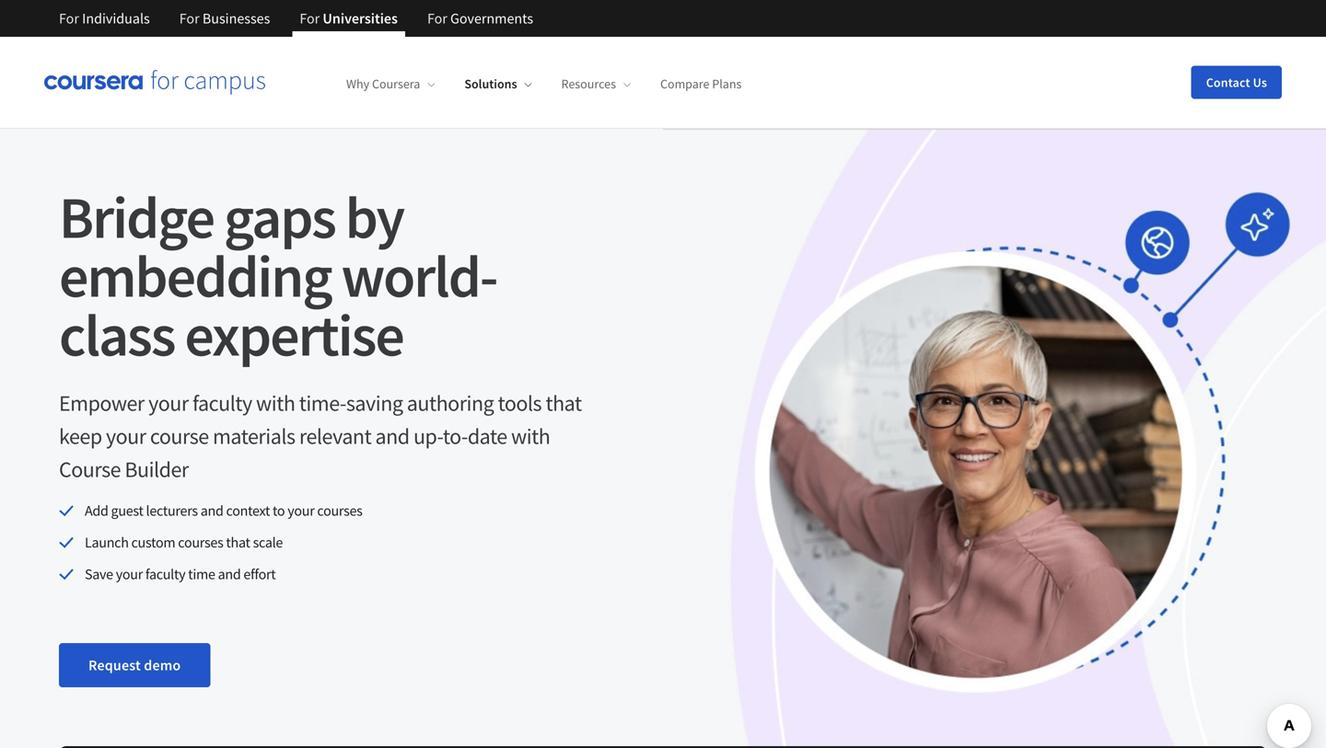 Task type: describe. For each thing, give the bounding box(es) containing it.
compare plans
[[660, 76, 742, 92]]

1 vertical spatial that
[[226, 534, 250, 552]]

resources
[[561, 76, 616, 92]]

launch custom courses that scale
[[85, 534, 283, 552]]

class
[[59, 298, 175, 372]]

for for governments
[[427, 9, 448, 28]]

coursera
[[372, 76, 420, 92]]

context
[[226, 502, 270, 520]]

for individuals
[[59, 9, 150, 28]]

time-
[[299, 390, 346, 417]]

banner navigation
[[44, 0, 548, 37]]

that inside empower your faculty with time-saving authoring tools that keep your course materials relevant and up-to-date with course builder
[[546, 390, 582, 417]]

to
[[273, 502, 285, 520]]

builder
[[125, 456, 189, 484]]

0 vertical spatial with
[[256, 390, 295, 417]]

embedding
[[59, 239, 331, 313]]

course
[[150, 423, 209, 450]]

compare
[[660, 76, 710, 92]]

request demo link
[[59, 644, 210, 688]]

1 horizontal spatial with
[[511, 423, 550, 450]]

course
[[59, 456, 121, 484]]

add
[[85, 502, 108, 520]]

date
[[468, 423, 507, 450]]

by
[[345, 180, 404, 254]]

relevant
[[299, 423, 371, 450]]

save
[[85, 565, 113, 584]]

empower your faculty with time-saving authoring tools that keep your course materials relevant and up-to-date with course builder
[[59, 390, 582, 484]]

for governments
[[427, 9, 533, 28]]

to-
[[443, 423, 468, 450]]

solutions link
[[465, 76, 532, 92]]

up-
[[414, 423, 443, 450]]

lecturers
[[146, 502, 198, 520]]

your down empower
[[106, 423, 146, 450]]

for for individuals
[[59, 9, 79, 28]]

contact us button
[[1192, 66, 1282, 99]]

custom
[[131, 534, 175, 552]]

plans
[[712, 76, 742, 92]]

your up course
[[148, 390, 189, 417]]

1 vertical spatial and
[[201, 502, 223, 520]]

add guest lecturers and context to your courses
[[85, 502, 363, 520]]

contact us
[[1206, 74, 1267, 91]]

request demo
[[88, 657, 181, 675]]

compare plans link
[[660, 76, 742, 92]]

solutions
[[465, 76, 517, 92]]

why coursera
[[346, 76, 420, 92]]



Task type: vqa. For each thing, say whether or not it's contained in the screenshot.
rightmost you
no



Task type: locate. For each thing, give the bounding box(es) containing it.
faculty down custom
[[145, 565, 185, 584]]

launch
[[85, 534, 129, 552]]

1 horizontal spatial courses
[[317, 502, 363, 520]]

0 horizontal spatial that
[[226, 534, 250, 552]]

authoring
[[407, 390, 494, 417]]

that
[[546, 390, 582, 417], [226, 534, 250, 552]]

guest
[[111, 502, 143, 520]]

your
[[148, 390, 189, 417], [106, 423, 146, 450], [288, 502, 315, 520], [116, 565, 143, 584]]

for
[[59, 9, 79, 28], [179, 9, 200, 28], [300, 9, 320, 28], [427, 9, 448, 28]]

keep
[[59, 423, 102, 450]]

saving
[[346, 390, 403, 417]]

1 horizontal spatial that
[[546, 390, 582, 417]]

your right save
[[116, 565, 143, 584]]

gaps
[[224, 180, 335, 254]]

and inside empower your faculty with time-saving authoring tools that keep your course materials relevant and up-to-date with course builder
[[375, 423, 410, 450]]

for for universities
[[300, 9, 320, 28]]

request
[[88, 657, 141, 675]]

for left governments
[[427, 9, 448, 28]]

for left individuals
[[59, 9, 79, 28]]

effort
[[243, 565, 276, 584]]

for universities
[[300, 9, 398, 28]]

for left universities
[[300, 9, 320, 28]]

expertise
[[185, 298, 403, 372]]

faculty for with
[[193, 390, 252, 417]]

1 vertical spatial faculty
[[145, 565, 185, 584]]

1 vertical spatial with
[[511, 423, 550, 450]]

why
[[346, 76, 370, 92]]

with
[[256, 390, 295, 417], [511, 423, 550, 450]]

contact
[[1206, 74, 1251, 91]]

that right the tools
[[546, 390, 582, 417]]

tools
[[498, 390, 542, 417]]

individuals
[[82, 9, 150, 28]]

4 for from the left
[[427, 9, 448, 28]]

courses up time
[[178, 534, 223, 552]]

governments
[[450, 9, 533, 28]]

bridge
[[59, 180, 214, 254]]

0 horizontal spatial faculty
[[145, 565, 185, 584]]

businesses
[[202, 9, 270, 28]]

resources link
[[561, 76, 631, 92]]

time
[[188, 565, 215, 584]]

demo
[[144, 657, 181, 675]]

for for businesses
[[179, 9, 200, 28]]

and left 'context' at left
[[201, 502, 223, 520]]

0 vertical spatial courses
[[317, 502, 363, 520]]

with up materials
[[256, 390, 295, 417]]

0 vertical spatial faculty
[[193, 390, 252, 417]]

universities
[[323, 9, 398, 28]]

and right time
[[218, 565, 241, 584]]

for businesses
[[179, 9, 270, 28]]

your right the to
[[288, 502, 315, 520]]

courses right the to
[[317, 502, 363, 520]]

0 horizontal spatial courses
[[178, 534, 223, 552]]

world-
[[341, 239, 497, 313]]

materials
[[213, 423, 295, 450]]

1 for from the left
[[59, 9, 79, 28]]

0 horizontal spatial with
[[256, 390, 295, 417]]

coursera for campus image
[[44, 70, 265, 95]]

empower
[[59, 390, 144, 417]]

and left up-
[[375, 423, 410, 450]]

1 vertical spatial courses
[[178, 534, 223, 552]]

2 vertical spatial and
[[218, 565, 241, 584]]

save your faculty time and effort
[[85, 565, 276, 584]]

scale
[[253, 534, 283, 552]]

why coursera link
[[346, 76, 435, 92]]

and
[[375, 423, 410, 450], [201, 502, 223, 520], [218, 565, 241, 584]]

faculty inside empower your faculty with time-saving authoring tools that keep your course materials relevant and up-to-date with course builder
[[193, 390, 252, 417]]

with down the tools
[[511, 423, 550, 450]]

faculty for time
[[145, 565, 185, 584]]

faculty up materials
[[193, 390, 252, 417]]

faculty
[[193, 390, 252, 417], [145, 565, 185, 584]]

0 vertical spatial that
[[546, 390, 582, 417]]

courses
[[317, 502, 363, 520], [178, 534, 223, 552]]

bridge gaps by embedding world- class expertise
[[59, 180, 497, 372]]

that left scale
[[226, 534, 250, 552]]

for left businesses
[[179, 9, 200, 28]]

0 vertical spatial and
[[375, 423, 410, 450]]

2 for from the left
[[179, 9, 200, 28]]

1 horizontal spatial faculty
[[193, 390, 252, 417]]

3 for from the left
[[300, 9, 320, 28]]

us
[[1253, 74, 1267, 91]]



